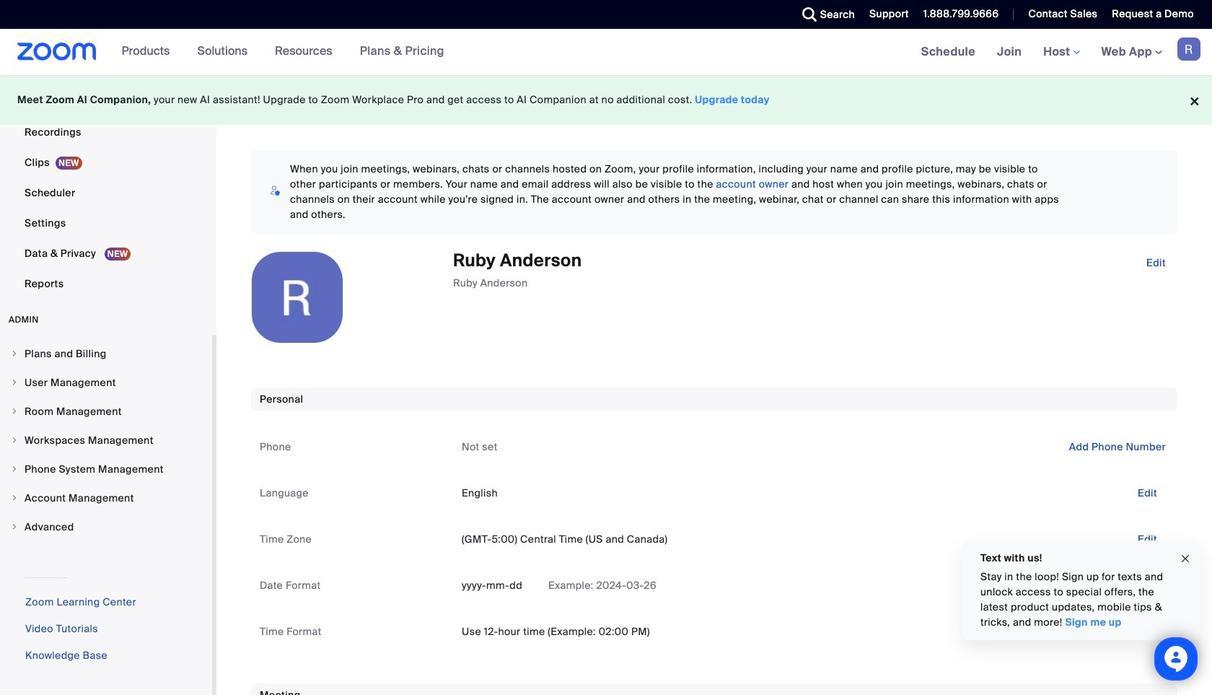 Task type: vqa. For each thing, say whether or not it's contained in the screenshot.
PROFILE PICTURE
yes



Task type: locate. For each thing, give the bounding box(es) containing it.
2 right image from the top
[[10, 407, 19, 416]]

right image for 2nd menu item from the bottom
[[10, 494, 19, 502]]

banner
[[0, 29, 1213, 76]]

right image
[[10, 349, 19, 358], [10, 436, 19, 445], [10, 465, 19, 474]]

3 right image from the top
[[10, 494, 19, 502]]

1 right image from the top
[[10, 349, 19, 358]]

0 vertical spatial right image
[[10, 349, 19, 358]]

profile picture image
[[1178, 38, 1201, 61]]

1 right image from the top
[[10, 378, 19, 387]]

edit user photo image
[[286, 291, 309, 304]]

2 menu item from the top
[[0, 369, 212, 396]]

4 menu item from the top
[[0, 427, 212, 454]]

4 right image from the top
[[10, 523, 19, 531]]

1 vertical spatial right image
[[10, 436, 19, 445]]

close image
[[1180, 550, 1192, 567]]

right image for 3rd menu item
[[10, 407, 19, 416]]

3 menu item from the top
[[0, 398, 212, 425]]

meetings navigation
[[911, 29, 1213, 76]]

footer
[[0, 75, 1213, 125]]

1 menu item from the top
[[0, 340, 212, 367]]

right image
[[10, 378, 19, 387], [10, 407, 19, 416], [10, 494, 19, 502], [10, 523, 19, 531]]

3 right image from the top
[[10, 465, 19, 474]]

2 vertical spatial right image
[[10, 465, 19, 474]]

7 menu item from the top
[[0, 513, 212, 541]]

menu item
[[0, 340, 212, 367], [0, 369, 212, 396], [0, 398, 212, 425], [0, 427, 212, 454], [0, 456, 212, 483], [0, 484, 212, 512], [0, 513, 212, 541]]

right image for 1st menu item from the bottom of the admin menu menu
[[10, 523, 19, 531]]

admin menu menu
[[0, 340, 212, 542]]

right image for sixth menu item from the bottom of the admin menu menu
[[10, 378, 19, 387]]

2 right image from the top
[[10, 436, 19, 445]]



Task type: describe. For each thing, give the bounding box(es) containing it.
right image for seventh menu item from the bottom
[[10, 349, 19, 358]]

zoom logo image
[[17, 43, 96, 61]]

personal menu menu
[[0, 0, 212, 300]]

6 menu item from the top
[[0, 484, 212, 512]]

5 menu item from the top
[[0, 456, 212, 483]]

product information navigation
[[111, 29, 455, 75]]

right image for 4th menu item from the top of the admin menu menu
[[10, 436, 19, 445]]

right image for 5th menu item from the top
[[10, 465, 19, 474]]

user photo image
[[252, 252, 343, 343]]



